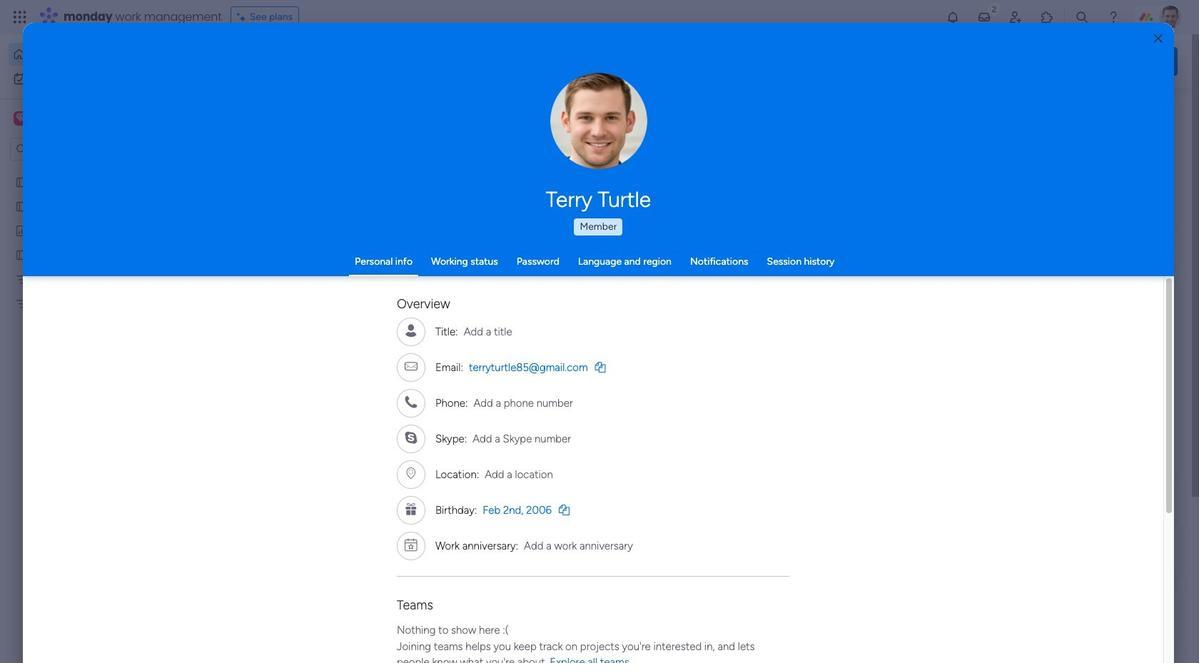 Task type: locate. For each thing, give the bounding box(es) containing it.
quick search results list box
[[221, 133, 930, 498]]

add to favorites image
[[890, 261, 905, 275], [423, 436, 438, 450]]

monday marketplace image
[[1040, 10, 1054, 24]]

0 vertical spatial add to favorites image
[[890, 261, 905, 275]]

public board image
[[15, 175, 29, 188], [15, 248, 29, 261], [238, 261, 254, 276], [472, 261, 488, 276]]

help center element
[[964, 589, 1178, 646]]

option
[[9, 43, 173, 66], [9, 67, 173, 90], [0, 169, 182, 172]]

2 horizontal spatial component image
[[705, 283, 718, 296]]

0 horizontal spatial component image
[[238, 283, 251, 296]]

copied! image
[[595, 362, 606, 372]]

help image
[[1107, 10, 1121, 24]]

1 component image from the left
[[238, 283, 251, 296]]

workspace image
[[14, 111, 28, 126]]

component image
[[238, 283, 251, 296], [472, 283, 485, 296], [705, 283, 718, 296]]

2 image
[[988, 1, 1001, 17]]

getting started element
[[964, 520, 1178, 577]]

see plans image
[[237, 9, 250, 25]]

Search in workspace field
[[30, 141, 119, 157]]

3 component image from the left
[[705, 283, 718, 296]]

list box
[[0, 167, 182, 508]]

0 horizontal spatial add to favorites image
[[423, 436, 438, 450]]

1 vertical spatial add to favorites image
[[423, 436, 438, 450]]

1 vertical spatial option
[[9, 67, 173, 90]]

public dashboard image
[[15, 223, 29, 237]]

1 horizontal spatial component image
[[472, 283, 485, 296]]

2 component image from the left
[[472, 283, 485, 296]]

templates image image
[[977, 287, 1165, 386]]



Task type: describe. For each thing, give the bounding box(es) containing it.
1 horizontal spatial add to favorites image
[[890, 261, 905, 275]]

add to favorites image
[[657, 261, 671, 275]]

copied! image
[[559, 504, 570, 515]]

workspace selection element
[[14, 110, 119, 129]]

2 vertical spatial option
[[0, 169, 182, 172]]

public board image
[[15, 199, 29, 213]]

invite members image
[[1009, 10, 1023, 24]]

workspace image
[[16, 111, 26, 126]]

update feed image
[[977, 10, 992, 24]]

public dashboard image
[[705, 261, 721, 276]]

remove from favorites image
[[423, 261, 438, 275]]

dapulse x slim image
[[1157, 104, 1174, 121]]

notifications image
[[946, 10, 960, 24]]

0 vertical spatial option
[[9, 43, 173, 66]]

close image
[[1154, 33, 1163, 44]]

select product image
[[13, 10, 27, 24]]

search everything image
[[1075, 10, 1089, 24]]

component image for remove from favorites image on the top left
[[238, 283, 251, 296]]

terry turtle image
[[1159, 6, 1182, 29]]

component image for add to favorites image
[[472, 283, 485, 296]]



Task type: vqa. For each thing, say whether or not it's contained in the screenshot.
2006 option
no



